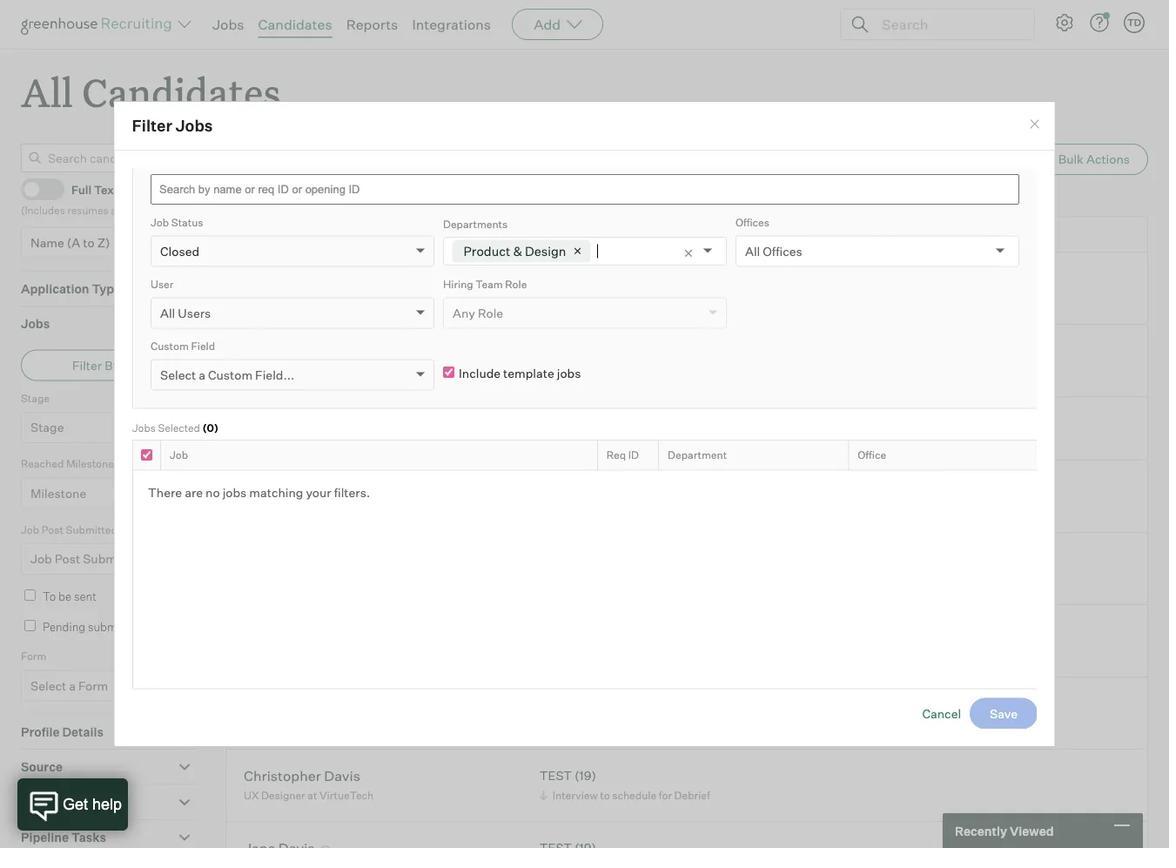 Task type: describe. For each thing, give the bounding box(es) containing it.
search
[[121, 182, 159, 196]]

configure image
[[1055, 12, 1075, 33]]

1 vertical spatial stage
[[30, 420, 64, 435]]

marketing
[[244, 291, 294, 304]]

your
[[306, 484, 331, 499]]

interview down design
[[553, 291, 598, 304]]

name (a to z)
[[30, 235, 110, 250]]

jane davis has been in application review for more than 5 days image
[[318, 846, 334, 848]]

z)
[[97, 235, 110, 250]]

hiring team role
[[443, 277, 527, 290]]

template
[[503, 365, 554, 380]]

cancel link
[[922, 705, 961, 720]]

reached
[[21, 457, 64, 470]]

2 horizontal spatial be
[[646, 364, 658, 377]]

include template jobs
[[458, 365, 581, 380]]

field
[[191, 339, 215, 352]]

0 vertical spatial jobs
[[557, 365, 581, 380]]

1 vertical spatial milestone
[[30, 486, 86, 501]]

job status
[[150, 215, 203, 228]]

for inside test (19) interview to schedule for debrief
[[659, 789, 672, 802]]

td button
[[1124, 12, 1145, 33]]

profile details
[[21, 724, 104, 739]]

designer
[[261, 789, 305, 802]]

closed
[[160, 243, 199, 258]]

interview to schedule for debrief link
[[537, 787, 715, 803]]

1 horizontal spatial sent
[[661, 364, 682, 377]]

1 vertical spatial submitted
[[83, 551, 143, 567]]

technical
[[675, 291, 722, 304]]

civil
[[278, 500, 299, 513]]

departments
[[443, 217, 507, 230]]

type
[[92, 281, 121, 296]]

(0)
[[202, 420, 218, 433]]

christopher
[[244, 767, 321, 784]]

offer to be created
[[553, 432, 643, 445]]

pipeline tasks
[[21, 830, 106, 845]]

integrations link
[[412, 16, 491, 33]]

filters.
[[334, 484, 370, 499]]

matching
[[249, 484, 303, 499]]

bulk actions
[[1059, 152, 1130, 167]]

select a form
[[30, 678, 108, 693]]

generate
[[751, 152, 804, 167]]

1 vertical spatial offices
[[763, 243, 802, 258]]

offer
[[553, 432, 577, 445]]

test
[[540, 768, 572, 783]]

include
[[458, 365, 500, 380]]

reports
[[346, 16, 398, 33]]

no
[[205, 484, 220, 499]]

field...
[[255, 366, 294, 382]]

to inside test (19) interview to schedule for debrief
[[600, 789, 610, 802]]

reached milestone element
[[21, 456, 195, 521]]

submission
[[88, 620, 147, 634]]

marketing specialist at apple
[[244, 291, 387, 304]]

interview right technical on the right top of page
[[724, 291, 769, 304]]

greenhouse recruiting image
[[21, 14, 178, 35]]

at inside christopher davis ux designer at virtuetech
[[308, 789, 317, 802]]

tim
[[244, 478, 270, 495]]

filter by job button
[[21, 350, 195, 381]]

created
[[606, 432, 643, 445]]

add button
[[512, 9, 604, 40]]

clear all image
[[682, 247, 694, 259]]

0 horizontal spatial form
[[21, 650, 46, 663]]

form element
[[21, 648, 195, 714]]

jobs selected (0)
[[132, 420, 218, 433]]

profile
[[21, 724, 60, 739]]

(includes
[[21, 204, 65, 217]]

all offices
[[745, 243, 802, 258]]

1 horizontal spatial role
[[505, 277, 527, 290]]

manager
[[305, 364, 349, 377]]

0 vertical spatial at
[[346, 291, 356, 304]]

brock
[[280, 342, 318, 359]]

td
[[1128, 17, 1142, 28]]

all users
[[160, 305, 211, 320]]

interview to schedule for technical interview link
[[537, 290, 773, 306]]

a for custom
[[198, 366, 205, 382]]

close image
[[1028, 117, 1042, 131]]

a for form
[[69, 678, 76, 693]]

add candidate link
[[895, 144, 1033, 175]]

active
[[237, 187, 270, 201]]

davis
[[324, 767, 360, 784]]

engineer
[[301, 500, 345, 513]]

name (a to z) option
[[30, 235, 110, 250]]

take home test to be sent link
[[537, 362, 686, 379]]

1 vertical spatial job post submitted
[[30, 551, 143, 567]]

application type
[[21, 281, 121, 296]]

checkmark image
[[29, 183, 42, 195]]

filter for filter by job
[[72, 358, 102, 373]]

users
[[177, 305, 211, 320]]

add for add candidate
[[930, 152, 954, 167]]

1 vertical spatial post
[[55, 551, 80, 567]]

candidate
[[295, 150, 352, 165]]

status
[[171, 215, 203, 228]]

responsibility
[[21, 795, 106, 810]]

interview to schedule for technical interview
[[553, 291, 769, 304]]

schedule inside test (19) interview to schedule for debrief
[[612, 789, 657, 802]]

to be sent
[[43, 590, 96, 604]]

debrief
[[675, 789, 710, 802]]

1 vertical spatial candidates
[[82, 66, 281, 118]]

tim burton senior civil engineer at rsa engineering
[[244, 478, 442, 513]]

for inside interview to schedule for technical interview link
[[659, 291, 672, 304]]

zach
[[244, 342, 277, 359]]

0 vertical spatial candidates
[[258, 16, 332, 33]]

specialist
[[296, 291, 344, 304]]

generate report
[[751, 152, 846, 167]]

clear all element
[[678, 237, 703, 264]]

ux
[[244, 789, 259, 802]]

viewed
[[1010, 823, 1054, 838]]

job/status
[[553, 228, 610, 241]]

0 horizontal spatial sent
[[74, 590, 96, 604]]

integrations
[[412, 16, 491, 33]]

closed option
[[160, 243, 199, 258]]

by
[[105, 358, 120, 373]]

product
[[463, 242, 510, 258]]

christopher davis link
[[244, 767, 360, 787]]

1 horizontal spatial form
[[78, 678, 108, 693]]

all for all offices
[[745, 243, 760, 258]]

any role
[[452, 305, 503, 320]]

are
[[184, 484, 203, 499]]



Task type: vqa. For each thing, say whether or not it's contained in the screenshot.
topmost Build
no



Task type: locate. For each thing, give the bounding box(es) containing it.
1 horizontal spatial all
[[160, 305, 175, 320]]

at down christopher davis "link"
[[308, 789, 317, 802]]

none checkbox inside filter jobs dialog
[[141, 449, 152, 460]]

sent
[[661, 364, 682, 377], [74, 590, 96, 604]]

submitted down the reached milestone element
[[66, 523, 117, 536]]

Search candidates field
[[21, 144, 195, 173]]

1 vertical spatial form
[[78, 678, 108, 693]]

design
[[525, 242, 566, 258]]

filter for filter jobs
[[132, 116, 172, 135]]

interview down (19)
[[553, 789, 598, 802]]

candidate
[[957, 152, 1015, 167]]

recently
[[955, 823, 1008, 838]]

1 vertical spatial jobs
[[222, 484, 246, 499]]

0 horizontal spatial filter
[[72, 358, 102, 373]]

role right team
[[505, 277, 527, 290]]

1 vertical spatial all
[[745, 243, 760, 258]]

all left users on the left of the page
[[160, 305, 175, 320]]

custom down zach
[[208, 366, 252, 382]]

add for add
[[534, 16, 561, 33]]

2 horizontal spatial all
[[745, 243, 760, 258]]

0 vertical spatial add
[[534, 16, 561, 33]]

job inside 'button'
[[122, 358, 144, 373]]

candidates right jobs link
[[258, 16, 332, 33]]

select inside form element
[[30, 678, 66, 693]]

0 horizontal spatial name
[[30, 235, 64, 250]]

job
[[150, 215, 169, 228], [122, 358, 144, 373], [169, 448, 188, 461], [21, 523, 39, 536], [30, 551, 52, 567]]

all candidates
[[21, 66, 281, 118]]

for left debrief
[[659, 789, 672, 802]]

0 vertical spatial role
[[505, 277, 527, 290]]

team
[[475, 277, 503, 290]]

hiring
[[443, 277, 473, 290]]

1 horizontal spatial add
[[930, 152, 954, 167]]

1 vertical spatial filter
[[72, 358, 102, 373]]

0 vertical spatial offices
[[735, 215, 769, 228]]

jobs right template at the top left of page
[[557, 365, 581, 380]]

custom
[[150, 339, 188, 352], [208, 366, 252, 382]]

at left apple
[[346, 291, 356, 304]]

filter left by
[[72, 358, 102, 373]]

1 vertical spatial schedule
[[612, 789, 657, 802]]

actions
[[1087, 152, 1130, 167]]

None field
[[597, 240, 601, 261]]

virtuetech
[[320, 789, 374, 802]]

jobs link
[[212, 16, 244, 33]]

notes)
[[131, 204, 162, 217]]

open jobs
[[315, 187, 372, 201]]

pending submission
[[43, 620, 147, 634]]

Include template jobs checkbox
[[443, 366, 454, 377]]

take home test to be sent
[[553, 364, 682, 377]]

form down pending submission checkbox
[[21, 650, 46, 663]]

full text search (includes resumes and notes)
[[21, 182, 162, 217]]

job post submitted up to be sent
[[30, 551, 143, 567]]

1 horizontal spatial jobs
[[557, 365, 581, 380]]

0 vertical spatial submitted
[[66, 523, 117, 536]]

schedule left technical on the right top of page
[[612, 291, 657, 304]]

rsa
[[359, 500, 381, 513]]

0 vertical spatial for
[[659, 291, 672, 304]]

req
[[606, 448, 626, 461]]

select up profile
[[30, 678, 66, 693]]

req id
[[606, 448, 639, 461]]

engineering right rsa
[[383, 500, 442, 513]]

0 horizontal spatial engineering
[[244, 364, 303, 377]]

job post submitted element
[[21, 521, 195, 587]]

user
[[150, 277, 173, 290]]

filter inside 'button'
[[72, 358, 102, 373]]

0 vertical spatial milestone
[[66, 457, 114, 470]]

milestone
[[66, 457, 114, 470], [30, 486, 86, 501]]

2 vertical spatial all
[[160, 305, 175, 320]]

0 vertical spatial a
[[198, 366, 205, 382]]

interview inside test (19) interview to schedule for debrief
[[553, 789, 598, 802]]

be left created
[[591, 432, 604, 445]]

1 vertical spatial custom
[[208, 366, 252, 382]]

select for select a custom field...
[[160, 366, 196, 382]]

burton
[[273, 478, 318, 495]]

at down filters.
[[347, 500, 357, 513]]

open
[[315, 187, 343, 201]]

all down greenhouse recruiting image at the left of the page
[[21, 66, 73, 118]]

jobs right no
[[222, 484, 246, 499]]

filter up search candidates field
[[132, 116, 172, 135]]

1 schedule from the top
[[612, 291, 657, 304]]

custom left field
[[150, 339, 188, 352]]

1 vertical spatial add
[[930, 152, 954, 167]]

name for name (a to z)
[[30, 235, 64, 250]]

1 vertical spatial be
[[591, 432, 604, 445]]

0 vertical spatial post
[[42, 523, 64, 536]]

To be sent checkbox
[[24, 590, 36, 601]]

0 vertical spatial filter
[[132, 116, 172, 135]]

2 for from the top
[[659, 789, 672, 802]]

filter by job
[[72, 358, 144, 373]]

schedule left debrief
[[612, 789, 657, 802]]

Search by name or req ID or opening ID field
[[150, 174, 1019, 204]]

1 vertical spatial sent
[[74, 590, 96, 604]]

job post submitted down the reached milestone element
[[21, 523, 117, 536]]

0 vertical spatial stage
[[21, 392, 50, 405]]

1 vertical spatial a
[[69, 678, 76, 693]]

stage element
[[21, 390, 195, 456]]

there are no jobs matching your filters.
[[148, 484, 370, 499]]

1 horizontal spatial filter
[[132, 116, 172, 135]]

None checkbox
[[141, 449, 152, 460]]

1 vertical spatial role
[[478, 305, 503, 320]]

christopher davis ux designer at virtuetech
[[244, 767, 374, 802]]

tim burton link
[[244, 478, 318, 498]]

pending
[[43, 620, 85, 634]]

filter jobs dialog
[[114, 101, 1056, 747]]

1 horizontal spatial select
[[160, 366, 196, 382]]

a up profile details at left bottom
[[69, 678, 76, 693]]

1 vertical spatial engineering
[[383, 500, 442, 513]]

1 vertical spatial select
[[30, 678, 66, 693]]

be right test
[[646, 364, 658, 377]]

be right to
[[58, 590, 71, 604]]

select down custom field
[[160, 366, 196, 382]]

0 vertical spatial job post submitted
[[21, 523, 117, 536]]

1 vertical spatial at
[[347, 500, 357, 513]]

Search text field
[[878, 12, 1019, 37]]

post down reached
[[42, 523, 64, 536]]

a inside filter jobs dialog
[[198, 366, 205, 382]]

engineering inside tim burton senior civil engineer at rsa engineering
[[383, 500, 442, 513]]

home
[[579, 364, 608, 377]]

0 horizontal spatial a
[[69, 678, 76, 693]]

select for select a form
[[30, 678, 66, 693]]

engineering inside zach brock engineering manager
[[244, 364, 303, 377]]

0 vertical spatial engineering
[[244, 364, 303, 377]]

offices
[[735, 215, 769, 228], [763, 243, 802, 258]]

(a
[[67, 235, 80, 250]]

all right clear all "element"
[[745, 243, 760, 258]]

at
[[346, 291, 356, 304], [347, 500, 357, 513], [308, 789, 317, 802]]

0 horizontal spatial jobs
[[222, 484, 246, 499]]

1 for from the top
[[659, 291, 672, 304]]

0 horizontal spatial all
[[21, 66, 73, 118]]

showing
[[226, 150, 275, 165]]

1 horizontal spatial custom
[[208, 366, 252, 382]]

sent up pending submission
[[74, 590, 96, 604]]

department
[[668, 448, 727, 461]]

jobs
[[212, 16, 244, 33], [176, 116, 213, 135], [346, 187, 372, 201], [21, 316, 50, 332], [132, 420, 155, 433]]

showing 37 candidate applications
[[226, 150, 424, 165]]

select inside filter jobs dialog
[[160, 366, 196, 382]]

apple
[[358, 291, 387, 304]]

name left (a
[[30, 235, 64, 250]]

2 vertical spatial be
[[58, 590, 71, 604]]

1 horizontal spatial name
[[239, 228, 269, 241]]

reports link
[[346, 16, 398, 33]]

select a custom field...
[[160, 366, 294, 382]]

interview
[[553, 291, 598, 304], [724, 291, 769, 304], [553, 789, 598, 802]]

for left technical on the right top of page
[[659, 291, 672, 304]]

test (19) interview to schedule for debrief
[[540, 768, 710, 802]]

form up the details
[[78, 678, 108, 693]]

1 vertical spatial for
[[659, 789, 672, 802]]

0 horizontal spatial add
[[534, 16, 561, 33]]

2 vertical spatial at
[[308, 789, 317, 802]]

office
[[858, 448, 886, 461]]

0 horizontal spatial role
[[478, 305, 503, 320]]

post up to be sent
[[55, 551, 80, 567]]

candidates link
[[258, 16, 332, 33]]

milestone down stage element
[[66, 457, 114, 470]]

0 vertical spatial form
[[21, 650, 46, 663]]

0 horizontal spatial custom
[[150, 339, 188, 352]]

sent right test
[[661, 364, 682, 377]]

applications
[[355, 150, 424, 165]]

0 vertical spatial schedule
[[612, 291, 657, 304]]

candidate reports are now available! apply filters and select "view in app" element
[[729, 144, 888, 175]]

engineering down zach brock link
[[244, 364, 303, 377]]

form
[[21, 650, 46, 663], [78, 678, 108, 693]]

a inside form element
[[69, 678, 76, 693]]

all for all users
[[160, 305, 175, 320]]

milestone down reached milestone
[[30, 486, 86, 501]]

details
[[62, 724, 104, 739]]

all
[[21, 66, 73, 118], [745, 243, 760, 258], [160, 305, 175, 320]]

offer to be created link
[[537, 430, 648, 446]]

0 vertical spatial select
[[160, 366, 196, 382]]

cancel
[[922, 705, 961, 720]]

name down active on the top of the page
[[239, 228, 269, 241]]

filter inside dialog
[[132, 116, 172, 135]]

pipeline
[[21, 830, 69, 845]]

0 horizontal spatial select
[[30, 678, 66, 693]]

candidates down jobs link
[[82, 66, 281, 118]]

0 vertical spatial custom
[[150, 339, 188, 352]]

submitted up to be sent
[[83, 551, 143, 567]]

a down field
[[198, 366, 205, 382]]

0 vertical spatial be
[[646, 364, 658, 377]]

custom field
[[150, 339, 215, 352]]

at inside tim burton senior civil engineer at rsa engineering
[[347, 500, 357, 513]]

add inside the add popup button
[[534, 16, 561, 33]]

be
[[646, 364, 658, 377], [591, 432, 604, 445], [58, 590, 71, 604]]

1 horizontal spatial a
[[198, 366, 205, 382]]

1 horizontal spatial be
[[591, 432, 604, 445]]

0 horizontal spatial be
[[58, 590, 71, 604]]

tasks
[[71, 830, 106, 845]]

candidates
[[258, 16, 332, 33], [82, 66, 281, 118]]

0 vertical spatial sent
[[661, 364, 682, 377]]

Pending submission checkbox
[[24, 620, 36, 631]]

td button
[[1121, 9, 1149, 37]]

to
[[43, 590, 56, 604]]

0 vertical spatial all
[[21, 66, 73, 118]]

name for name
[[239, 228, 269, 241]]

test
[[610, 364, 632, 377]]

add inside "add candidate" link
[[930, 152, 954, 167]]

2 schedule from the top
[[612, 789, 657, 802]]

1 horizontal spatial engineering
[[383, 500, 442, 513]]

role right any
[[478, 305, 503, 320]]



